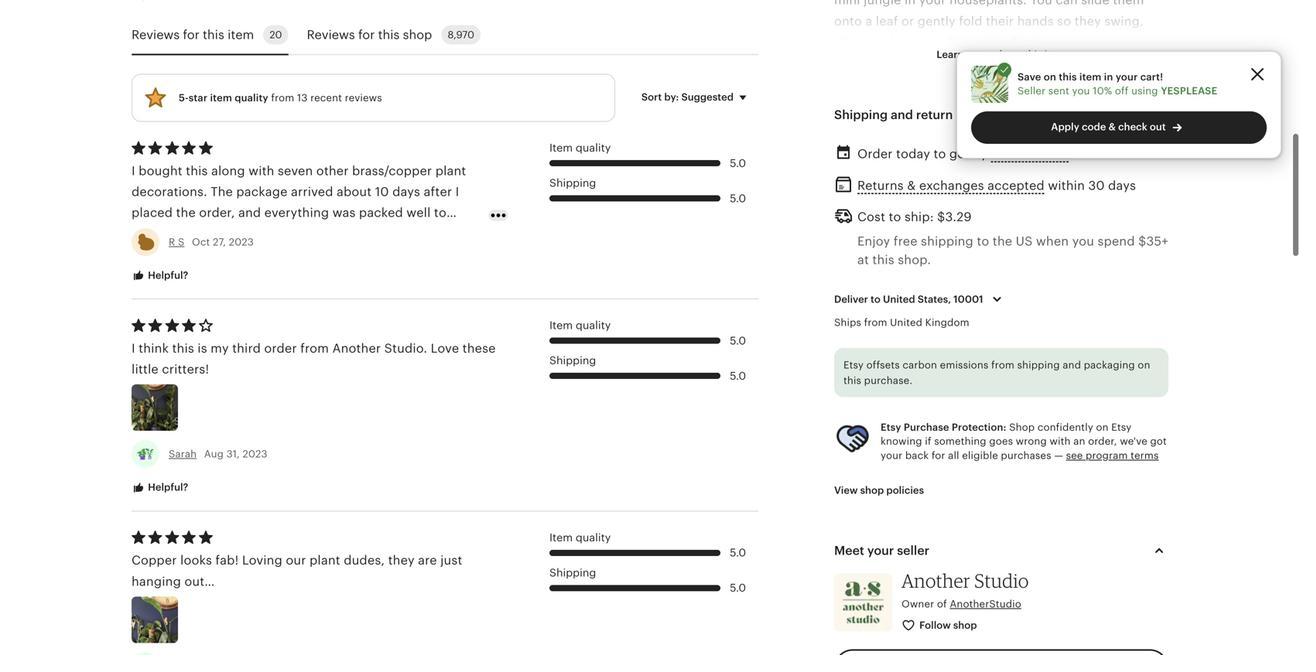 Task type: describe. For each thing, give the bounding box(es) containing it.
your inside meet your seller dropdown button
[[868, 544, 894, 558]]

gardeners,
[[835, 98, 899, 112]]

item for i think this is my third order from another studio. love these little critters!
[[550, 319, 573, 332]]

when
[[1036, 235, 1069, 249]]

recycled
[[940, 414, 992, 428]]

plant animals measure approximately lxw: orangutan 100 x 40mm chameleon 55 x 35mm (out of stock, back in 2024)
[[835, 267, 1142, 323]]

botanical
[[894, 77, 950, 91]]

united for to
[[883, 294, 916, 305]]

from inside etsy offsets carbon emissions from shipping and packaging on this purchase.
[[992, 360, 1015, 371]]

x right 15
[[1034, 435, 1041, 449]]

terms
[[1131, 450, 1159, 462]]

5 5.0 from the top
[[730, 547, 746, 559]]

spend
[[1098, 235, 1135, 249]]

contents: 1 x copper plant animal packaging: 100% recycled   paper with a biodegradable plastic-free cellophane wrap - 15 x 5cm
[[835, 393, 1162, 449]]

oct
[[192, 236, 210, 248]]

this for reviews for this shop
[[378, 28, 400, 42]]

with inside contents: 1 x copper plant animal packaging: 100% recycled   paper with a biodegradable plastic-free cellophane wrap - 15 x 5cm
[[1034, 414, 1060, 428]]

save
[[1018, 71, 1042, 83]]

55
[[907, 309, 922, 323]]

1 helpful? button from the top
[[120, 262, 200, 290]]

from left 13
[[271, 92, 294, 104]]

love
[[431, 342, 459, 356]]

perfect
[[847, 77, 891, 91]]

reviews for reviews for this item
[[132, 28, 180, 42]]

i
[[132, 342, 135, 356]]

0 horizontal spatial copper
[[917, 162, 960, 176]]

yesplease
[[1161, 85, 1218, 97]]

x left 45mm
[[945, 351, 951, 365]]

packaging:
[[835, 414, 901, 428]]

$
[[938, 210, 946, 224]]

5-
[[179, 92, 189, 104]]

shipping and return policies
[[835, 108, 1003, 122]]

studio.
[[384, 342, 428, 356]]

plant-
[[1023, 77, 1058, 91]]

owner
[[902, 599, 935, 611]]

you inside 'enjoy free shipping to the us when you spend $35+ at this shop.'
[[1073, 235, 1095, 249]]

2 5.0 from the top
[[730, 192, 746, 205]]

protection:
[[952, 422, 1007, 433]]

on inside save on this item in your cart! seller sent you 10% off using yesplease
[[1044, 71, 1057, 83]]

christmas
[[913, 119, 974, 133]]

and inside a perfect botanical gift for any plant-obsessed, indoor gardeners, houseplant and animal lovers alike! fantastic for christmas stocking fillers!
[[974, 98, 996, 112]]

approximately
[[975, 267, 1061, 281]]

(out
[[977, 309, 1002, 323]]

2 helpful? button from the top
[[120, 474, 200, 503]]

stock,
[[1021, 309, 1057, 323]]

another inside another studio owner of anotherstudio
[[902, 570, 971, 593]]

copper inside contents: 1 x copper plant animal packaging: 100% recycled   paper with a biodegradable plastic-free cellophane wrap - 15 x 5cm
[[916, 393, 961, 407]]

suggested
[[682, 91, 734, 103]]

shop confidently on etsy knowing if something goes wrong with an order, we've got your back for all eligible purchases —
[[881, 422, 1167, 462]]

0 vertical spatial colour
[[964, 162, 1002, 176]]

free inside 'enjoy free shipping to the us when you spend $35+ at this shop.'
[[894, 235, 918, 249]]

save on this item in your cart! seller sent you 10% off using yesplease
[[1018, 71, 1218, 97]]

little
[[132, 363, 159, 377]]

sort by: suggested
[[642, 91, 734, 103]]

looks
[[180, 554, 212, 568]]

offsets
[[867, 360, 900, 371]]

100%
[[904, 414, 937, 428]]

cost
[[858, 210, 886, 224]]

10%
[[1093, 85, 1113, 97]]

another inside i think this is my third order from another studio. love these little critters!
[[332, 342, 381, 356]]

indoor
[[1122, 77, 1162, 91]]

item for for
[[228, 28, 254, 42]]

in down days
[[1121, 204, 1132, 218]]

order
[[264, 342, 297, 356]]

6 5.0 from the top
[[730, 582, 746, 595]]

helpful? for 2nd helpful? button from the top
[[146, 482, 188, 494]]

tab list containing reviews for this item
[[132, 16, 759, 55]]

shipping inside 'enjoy free shipping to the us when you spend $35+ at this shop.'
[[921, 235, 974, 249]]

1
[[897, 393, 902, 407]]

we've
[[1120, 436, 1148, 448]]

the down the it
[[1051, 204, 1070, 218]]

see program terms link
[[1066, 450, 1159, 462]]

9
[[1062, 147, 1069, 161]]

deliver
[[835, 294, 869, 305]]

sarah aug 31, 2023
[[169, 449, 268, 460]]

exchanges
[[920, 179, 985, 193]]

ship:
[[905, 210, 934, 224]]

houseplant
[[903, 98, 970, 112]]

$35+
[[1139, 235, 1169, 249]]

40mm
[[939, 288, 979, 302]]

was
[[1059, 183, 1082, 197]]

1 item from the top
[[550, 142, 573, 154]]

reviews for this item
[[132, 28, 254, 42]]

at
[[858, 253, 869, 267]]

stocking
[[977, 119, 1029, 133]]

for up today
[[893, 119, 910, 133]]

enjoy
[[858, 235, 891, 249]]

photos,
[[998, 183, 1044, 197]]

and inside shipping and return policies dropdown button
[[891, 108, 913, 122]]

different
[[1111, 162, 1162, 176]]

13
[[297, 92, 308, 104]]

they
[[388, 554, 415, 568]]

item quality for i think this is my third order from another studio. love these little critters!
[[550, 319, 611, 332]]

these
[[463, 342, 496, 356]]

on inside shop confidently on etsy knowing if something goes wrong with an order, we've got your back for all eligible purchases —
[[1097, 422, 1109, 433]]

just
[[441, 554, 463, 568]]

a perfect botanical gift for any plant-obsessed, indoor gardeners, houseplant and animal lovers alike! fantastic for christmas stocking fillers!
[[835, 77, 1162, 133]]

photos!
[[835, 225, 880, 239]]

in down '*please'
[[835, 183, 846, 197]]

out
[[1150, 121, 1166, 133]]

to right cost
[[889, 210, 902, 224]]

confidently
[[1038, 422, 1094, 433]]

it
[[1048, 183, 1056, 197]]

and inside etsy offsets carbon emissions from shipping and packaging on this purchase.
[[1063, 360, 1081, 371]]

15
[[1018, 435, 1031, 449]]

apply code & check out link
[[972, 112, 1267, 144]]

shop inside tab list
[[403, 28, 432, 42]]

back inside shop confidently on etsy knowing if something goes wrong with an order, we've got your back for all eligible purchases —
[[906, 450, 929, 462]]

x right 1
[[906, 393, 913, 407]]

2 vertical spatial item
[[210, 92, 232, 104]]

item quality for copper looks fab! loving our plant dudes, they are just hanging out…
[[550, 532, 611, 544]]

policies inside dropdown button
[[956, 108, 1003, 122]]

ships from united kingdom
[[835, 317, 970, 329]]

—
[[1055, 450, 1064, 462]]

lxw:
[[1064, 267, 1093, 281]]

to up beautiful
[[959, 183, 972, 197]]

meet your seller button
[[821, 533, 1183, 570]]

8,970
[[448, 29, 475, 41]]

from inside i think this is my third order from another studio. love these little critters!
[[300, 342, 329, 356]]

to inside dropdown button
[[871, 294, 881, 305]]

4 5.0 from the top
[[730, 370, 746, 382]]

1 vertical spatial colour
[[993, 204, 1032, 218]]

& inside 'link'
[[1109, 121, 1116, 133]]

are
[[418, 554, 437, 568]]

of inside another studio owner of anotherstudio
[[937, 599, 947, 611]]

this for save on this item in your cart! seller sent you 10% off using yesplease
[[1059, 71, 1077, 83]]

x right the 100
[[929, 288, 936, 302]]

note,
[[882, 162, 913, 176]]

cost to ship: $ 3.29
[[858, 210, 972, 224]]

0 vertical spatial 2023
[[229, 236, 254, 248]]

united for from
[[890, 317, 923, 329]]

our inside *please note, copper colour may look slightly different in person compared to the photos, it was tricky to capture the true beautiful colour of the copper in our photos!
[[1135, 204, 1155, 218]]

this for i think this is my third order from another studio. love these little critters!
[[172, 342, 194, 356]]

shipping inside etsy offsets carbon emissions from shipping and packaging on this purchase.
[[1018, 360, 1060, 371]]

item for on
[[1080, 71, 1102, 83]]



Task type: locate. For each thing, give the bounding box(es) containing it.
wrong
[[1016, 436, 1047, 448]]

0 horizontal spatial shipping
[[921, 235, 974, 249]]

1 vertical spatial helpful?
[[146, 482, 188, 494]]

0 vertical spatial you
[[1073, 85, 1090, 97]]

any
[[998, 77, 1019, 91]]

our inside copper looks fab! loving our plant dudes, they are just hanging out…
[[286, 554, 306, 568]]

0 vertical spatial another
[[332, 342, 381, 356]]

etsy up knowing
[[881, 422, 902, 433]]

1 vertical spatial free
[[879, 435, 903, 449]]

within
[[1048, 179, 1085, 193]]

copper down tricky
[[1074, 204, 1117, 218]]

and left the return
[[891, 108, 913, 122]]

from right the order
[[300, 342, 329, 356]]

0 horizontal spatial etsy
[[844, 360, 864, 371]]

kingdom
[[926, 317, 970, 329]]

1 horizontal spatial reviews
[[307, 28, 355, 42]]

1 vertical spatial plant
[[965, 393, 995, 407]]

etsy up we've
[[1112, 422, 1132, 433]]

35mm
[[936, 309, 974, 323]]

0 vertical spatial policies
[[956, 108, 1003, 122]]

0 vertical spatial shipping
[[921, 235, 974, 249]]

2 vertical spatial of
[[937, 599, 947, 611]]

orangutan
[[835, 288, 899, 302]]

cart!
[[1141, 71, 1164, 83]]

etsy offsets carbon emissions from shipping and packaging on this purchase.
[[844, 360, 1151, 387]]

of down photos,
[[1035, 204, 1047, 218]]

this up "reviews"
[[378, 28, 400, 42]]

all
[[948, 450, 960, 462]]

2023 right 31,
[[243, 449, 268, 460]]

in up 10%
[[1104, 71, 1114, 83]]

in inside plant animals measure approximately lxw: orangutan 100 x 40mm chameleon 55 x 35mm (out of stock, back in 2024)
[[1093, 309, 1104, 323]]

view
[[835, 485, 858, 497]]

plant inside contents: 1 x copper plant animal packaging: 100% recycled   paper with a biodegradable plastic-free cellophane wrap - 15 x 5cm
[[965, 393, 995, 407]]

1 vertical spatial shop
[[861, 485, 884, 497]]

item inside save on this item in your cart! seller sent you 10% off using yesplease
[[1080, 71, 1102, 83]]

our up $35+
[[1135, 204, 1155, 218]]

0 vertical spatial back
[[1060, 309, 1089, 323]]

copper up hanging
[[132, 554, 177, 568]]

60mm
[[902, 351, 941, 365]]

to down different
[[1123, 183, 1135, 197]]

reviews for this shop
[[307, 28, 432, 42]]

0 vertical spatial with
[[1034, 414, 1060, 428]]

0 vertical spatial shop
[[403, 28, 432, 42]]

1 vertical spatial item quality
[[550, 319, 611, 332]]

1 horizontal spatial copper
[[1074, 204, 1117, 218]]

colour down by
[[964, 162, 1002, 176]]

shipping
[[921, 235, 974, 249], [1018, 360, 1060, 371]]

back inside plant animals measure approximately lxw: orangutan 100 x 40mm chameleon 55 x 35mm (out of stock, back in 2024)
[[1060, 309, 1089, 323]]

of right (out on the right top
[[1005, 309, 1017, 323]]

2 horizontal spatial and
[[1063, 360, 1081, 371]]

copper inside copper looks fab! loving our plant dudes, they are just hanging out…
[[132, 554, 177, 568]]

1 horizontal spatial back
[[1060, 309, 1089, 323]]

0 horizontal spatial plant
[[835, 267, 865, 281]]

view details of this review photo by sarah image for copper looks fab! loving our plant dudes, they are just hanging out…
[[132, 597, 178, 644]]

order
[[858, 147, 893, 161]]

program
[[1086, 450, 1128, 462]]

1 horizontal spatial policies
[[956, 108, 1003, 122]]

1 horizontal spatial of
[[1005, 309, 1017, 323]]

1 reviews from the left
[[132, 28, 180, 42]]

this up sent
[[1059, 71, 1077, 83]]

1 vertical spatial on
[[1138, 360, 1151, 371]]

united
[[883, 294, 916, 305], [890, 317, 923, 329]]

sarah
[[169, 449, 197, 460]]

1 vertical spatial back
[[906, 450, 929, 462]]

view details of this review photo by sarah image down little
[[132, 385, 178, 431]]

0 horizontal spatial copper
[[132, 554, 177, 568]]

our left plant
[[286, 554, 306, 568]]

2 vertical spatial on
[[1097, 422, 1109, 433]]

and up stocking
[[974, 98, 996, 112]]

0 horizontal spatial on
[[1044, 71, 1057, 83]]

1 vertical spatial united
[[890, 317, 923, 329]]

this inside etsy offsets carbon emissions from shipping and packaging on this purchase.
[[844, 375, 862, 387]]

you right when
[[1073, 235, 1095, 249]]

shop right "view"
[[861, 485, 884, 497]]

0 horizontal spatial and
[[891, 108, 913, 122]]

on inside etsy offsets carbon emissions from shipping and packaging on this purchase.
[[1138, 360, 1151, 371]]

reviews
[[345, 92, 382, 104]]

you left 10%
[[1073, 85, 1090, 97]]

this up contents:
[[844, 375, 862, 387]]

item for copper looks fab! loving our plant dudes, they are just hanging out…
[[550, 532, 573, 544]]

reviews
[[132, 28, 180, 42], [307, 28, 355, 42]]

item inside tab list
[[228, 28, 254, 42]]

today
[[896, 147, 931, 161]]

another left studio.
[[332, 342, 381, 356]]

1 vertical spatial policies
[[887, 485, 924, 497]]

purchases
[[1001, 450, 1052, 462]]

3 5.0 from the top
[[730, 335, 746, 347]]

2023
[[229, 236, 254, 248], [243, 449, 268, 460]]

0 horizontal spatial reviews
[[132, 28, 180, 42]]

item quality
[[550, 142, 611, 154], [550, 319, 611, 332], [550, 532, 611, 544]]

2 vertical spatial shop
[[954, 620, 977, 632]]

45mm
[[955, 351, 993, 365]]

another up owner
[[902, 570, 971, 593]]

fillers!
[[1033, 119, 1070, 133]]

policies down gift
[[956, 108, 1003, 122]]

1 vertical spatial your
[[881, 450, 903, 462]]

& down note,
[[907, 179, 916, 193]]

2 item from the top
[[550, 319, 573, 332]]

from up animal at the bottom right
[[992, 360, 1015, 371]]

on up sent
[[1044, 71, 1057, 83]]

of up 'follow shop' button
[[937, 599, 947, 611]]

2 horizontal spatial on
[[1138, 360, 1151, 371]]

to left get
[[934, 147, 946, 161]]

obsessed,
[[1058, 77, 1119, 91]]

1 vertical spatial copper
[[132, 554, 177, 568]]

shop for view shop policies
[[861, 485, 884, 497]]

shipping
[[835, 108, 888, 122], [550, 177, 596, 189], [550, 355, 596, 367], [550, 567, 596, 579]]

check
[[1119, 121, 1148, 133]]

1 vertical spatial copper
[[1074, 204, 1117, 218]]

to down beautiful
[[977, 235, 990, 249]]

2 view details of this review photo by sarah image from the top
[[132, 597, 178, 644]]

days
[[1109, 179, 1136, 193]]

the up beautiful
[[975, 183, 995, 197]]

red panda 60mm x 45mm
[[835, 351, 993, 365]]

united up 55
[[883, 294, 916, 305]]

helpful? down r
[[146, 270, 188, 281]]

item right star on the left top
[[210, 92, 232, 104]]

1 horizontal spatial shipping
[[1018, 360, 1060, 371]]

a
[[1063, 414, 1070, 428]]

and left packaging
[[1063, 360, 1081, 371]]

2 vertical spatial your
[[868, 544, 894, 558]]

this right at
[[873, 253, 895, 267]]

shipping down the $
[[921, 235, 974, 249]]

back down if
[[906, 450, 929, 462]]

item left 20
[[228, 28, 254, 42]]

paper
[[996, 414, 1030, 428]]

from right ships
[[864, 317, 888, 329]]

your up off
[[1116, 71, 1138, 83]]

plant inside plant animals measure approximately lxw: orangutan 100 x 40mm chameleon 55 x 35mm (out of stock, back in 2024)
[[835, 267, 865, 281]]

0 horizontal spatial of
[[937, 599, 947, 611]]

0 horizontal spatial policies
[[887, 485, 924, 497]]

1 vertical spatial another
[[902, 570, 971, 593]]

apply
[[1052, 121, 1080, 133]]

this
[[203, 28, 224, 42], [378, 28, 400, 42], [1059, 71, 1077, 83], [873, 253, 895, 267], [172, 342, 194, 356], [844, 375, 862, 387]]

this for reviews for this item
[[203, 28, 224, 42]]

2 vertical spatial item
[[550, 532, 573, 544]]

1 horizontal spatial and
[[974, 98, 996, 112]]

the left true
[[885, 204, 904, 218]]

helpful? button down sarah
[[120, 474, 200, 503]]

1 item quality from the top
[[550, 142, 611, 154]]

1 vertical spatial &
[[907, 179, 916, 193]]

2 reviews from the left
[[307, 28, 355, 42]]

may
[[1006, 162, 1031, 176]]

0 vertical spatial helpful?
[[146, 270, 188, 281]]

with up —
[[1050, 436, 1071, 448]]

sort
[[642, 91, 662, 103]]

back right stock,
[[1060, 309, 1089, 323]]

with inside shop confidently on etsy knowing if something goes wrong with an order, we've got your back for all eligible purchases —
[[1050, 436, 1071, 448]]

helpful? down sarah link
[[146, 482, 188, 494]]

etsy for etsy purchase protection:
[[881, 422, 902, 433]]

shop for follow shop
[[954, 620, 977, 632]]

the left us
[[993, 235, 1013, 249]]

1 horizontal spatial &
[[1109, 121, 1116, 133]]

view details of this review photo by sarah image down hanging
[[132, 597, 178, 644]]

quality
[[235, 92, 268, 104], [576, 142, 611, 154], [576, 319, 611, 332], [576, 532, 611, 544]]

x
[[929, 288, 936, 302], [925, 309, 932, 323], [945, 351, 951, 365], [906, 393, 913, 407], [1034, 435, 1041, 449]]

returns
[[858, 179, 904, 193]]

on up order,
[[1097, 422, 1109, 433]]

anotherstudio
[[950, 599, 1022, 611]]

1 vertical spatial shipping
[[1018, 360, 1060, 371]]

is
[[198, 342, 207, 356]]

0 horizontal spatial our
[[286, 554, 306, 568]]

0 vertical spatial your
[[1116, 71, 1138, 83]]

tricky
[[1086, 183, 1120, 197]]

meet your seller
[[835, 544, 930, 558]]

plant up recycled
[[965, 393, 995, 407]]

deliver to united states, 10001
[[835, 294, 984, 305]]

your right meet at the bottom right
[[868, 544, 894, 558]]

by
[[973, 147, 988, 161]]

reviews up 5-
[[132, 28, 180, 42]]

etsy inside etsy offsets carbon emissions from shipping and packaging on this purchase.
[[844, 360, 864, 371]]

the inside 'enjoy free shipping to the us when you spend $35+ at this shop.'
[[993, 235, 1013, 249]]

in left 2024)
[[1093, 309, 1104, 323]]

tab list
[[132, 16, 759, 55]]

jan
[[1038, 147, 1058, 161]]

0 vertical spatial plant
[[835, 267, 865, 281]]

united inside dropdown button
[[883, 294, 916, 305]]

0 vertical spatial free
[[894, 235, 918, 249]]

shop left the 8,970
[[403, 28, 432, 42]]

0 vertical spatial item
[[550, 142, 573, 154]]

*please note, copper colour may look slightly different in person compared to the photos, it was tricky to capture the true beautiful colour of the copper in our photos!
[[835, 162, 1162, 239]]

united down deliver to united states, 10001
[[890, 317, 923, 329]]

if
[[925, 436, 932, 448]]

0 horizontal spatial back
[[906, 450, 929, 462]]

0 vertical spatial our
[[1135, 204, 1155, 218]]

1 horizontal spatial our
[[1135, 204, 1155, 218]]

1 vertical spatial with
[[1050, 436, 1071, 448]]

free up shop.
[[894, 235, 918, 249]]

apply code & check out
[[1052, 121, 1166, 133]]

in inside save on this item in your cart! seller sent you 10% off using yesplease
[[1104, 71, 1114, 83]]

2023 right 27, on the left of page
[[229, 236, 254, 248]]

etsy for etsy offsets carbon emissions from shipping and packaging on this purchase.
[[844, 360, 864, 371]]

0 horizontal spatial &
[[907, 179, 916, 193]]

to up chameleon
[[871, 294, 881, 305]]

helpful? for second helpful? button from the bottom of the page
[[146, 270, 188, 281]]

shop down anotherstudio link
[[954, 620, 977, 632]]

with left the a
[[1034, 414, 1060, 428]]

0 vertical spatial view details of this review photo by sarah image
[[132, 385, 178, 431]]

0 vertical spatial copper
[[917, 162, 960, 176]]

0 vertical spatial item quality
[[550, 142, 611, 154]]

x right 55
[[925, 309, 932, 323]]

2 horizontal spatial etsy
[[1112, 422, 1132, 433]]

1 vertical spatial of
[[1005, 309, 1017, 323]]

code
[[1082, 121, 1107, 133]]

for inside shop confidently on etsy knowing if something goes wrong with an order, we've got your back for all eligible purchases —
[[932, 450, 946, 462]]

for up "reviews"
[[358, 28, 375, 42]]

reviews right 20
[[307, 28, 355, 42]]

shipping inside dropdown button
[[835, 108, 888, 122]]

this inside 'enjoy free shipping to the us when you spend $35+ at this shop.'
[[873, 253, 895, 267]]

2 vertical spatial item quality
[[550, 532, 611, 544]]

etsy inside shop confidently on etsy knowing if something goes wrong with an order, we've got your back for all eligible purchases —
[[1112, 422, 1132, 433]]

reviews for reviews for this shop
[[307, 28, 355, 42]]

1 view details of this review photo by sarah image from the top
[[132, 385, 178, 431]]

policies inside button
[[887, 485, 924, 497]]

see program terms
[[1066, 450, 1159, 462]]

view details of this review photo by sarah image for i think this is my third order from another studio. love these little critters!
[[132, 385, 178, 431]]

20
[[270, 29, 282, 41]]

return
[[916, 108, 953, 122]]

your inside save on this item in your cart! seller sent you 10% off using yesplease
[[1116, 71, 1138, 83]]

0 vertical spatial on
[[1044, 71, 1057, 83]]

of inside *please note, copper colour may look slightly different in person compared to the photos, it was tricky to capture the true beautiful colour of the copper in our photos!
[[1035, 204, 1047, 218]]

accepted
[[988, 179, 1045, 193]]

follow
[[920, 620, 951, 632]]

1 vertical spatial item
[[1080, 71, 1102, 83]]

your down knowing
[[881, 450, 903, 462]]

out…
[[185, 575, 215, 589]]

1 5.0 from the top
[[730, 157, 746, 169]]

1 vertical spatial you
[[1073, 235, 1095, 249]]

fantastic
[[835, 119, 889, 133]]

1 vertical spatial item
[[550, 319, 573, 332]]

2 item quality from the top
[[550, 319, 611, 332]]

this inside save on this item in your cart! seller sent you 10% off using yesplease
[[1059, 71, 1077, 83]]

1 horizontal spatial another
[[902, 570, 971, 593]]

of inside plant animals measure approximately lxw: orangutan 100 x 40mm chameleon 55 x 35mm (out of stock, back in 2024)
[[1005, 309, 1017, 323]]

alike!
[[1083, 98, 1114, 112]]

get
[[950, 147, 970, 161]]

on right packaging
[[1138, 360, 1151, 371]]

0 vertical spatial item
[[228, 28, 254, 42]]

free
[[894, 235, 918, 249], [879, 435, 903, 449]]

10001
[[954, 294, 984, 305]]

1 horizontal spatial etsy
[[881, 422, 902, 433]]

1 vertical spatial view details of this review photo by sarah image
[[132, 597, 178, 644]]

1 vertical spatial 2023
[[243, 449, 268, 460]]

colour down photos,
[[993, 204, 1032, 218]]

see
[[1066, 450, 1083, 462]]

deliver to united states, 10001 button
[[823, 283, 1019, 316]]

3 item quality from the top
[[550, 532, 611, 544]]

0 vertical spatial of
[[1035, 204, 1047, 218]]

knowing
[[881, 436, 923, 448]]

purchase
[[904, 422, 950, 433]]

for right gift
[[978, 77, 995, 91]]

1 helpful? from the top
[[146, 270, 188, 281]]

0 horizontal spatial shop
[[403, 28, 432, 42]]

0 vertical spatial united
[[883, 294, 916, 305]]

star
[[189, 92, 208, 104]]

colour
[[964, 162, 1002, 176], [993, 204, 1032, 218]]

a
[[835, 77, 843, 91]]

3.29
[[946, 210, 972, 224]]

states,
[[918, 294, 951, 305]]

order,
[[1089, 436, 1118, 448]]

1 horizontal spatial plant
[[965, 393, 995, 407]]

policies down knowing
[[887, 485, 924, 497]]

1 vertical spatial helpful? button
[[120, 474, 200, 503]]

another studio image
[[835, 574, 893, 632]]

in
[[1104, 71, 1114, 83], [835, 183, 846, 197], [1121, 204, 1132, 218], [1093, 309, 1104, 323]]

free inside contents: 1 x copper plant animal packaging: 100% recycled   paper with a biodegradable plastic-free cellophane wrap - 15 x 5cm
[[879, 435, 903, 449]]

*please
[[835, 162, 879, 176]]

3 item from the top
[[550, 532, 573, 544]]

2 helpful? from the top
[[146, 482, 188, 494]]

27,
[[213, 236, 226, 248]]

your inside shop confidently on etsy knowing if something goes wrong with an order, we've got your back for all eligible purchases —
[[881, 450, 903, 462]]

view details of this review photo by sarah image
[[132, 385, 178, 431], [132, 597, 178, 644]]

copper up exchanges
[[917, 162, 960, 176]]

off
[[1115, 85, 1129, 97]]

returns & exchanges accepted button
[[858, 175, 1045, 197]]

animal
[[998, 393, 1040, 407]]

2 you from the top
[[1073, 235, 1095, 249]]

and
[[974, 98, 996, 112], [891, 108, 913, 122], [1063, 360, 1081, 371]]

for up star on the left top
[[183, 28, 200, 42]]

1 vertical spatial our
[[286, 554, 306, 568]]

s
[[178, 236, 185, 248]]

this left 20
[[203, 28, 224, 42]]

shop
[[1010, 422, 1035, 433]]

etsy left offsets
[[844, 360, 864, 371]]

1 horizontal spatial copper
[[916, 393, 961, 407]]

2 horizontal spatial of
[[1035, 204, 1047, 218]]

helpful? button down r
[[120, 262, 200, 290]]

this left is
[[172, 342, 194, 356]]

1 horizontal spatial shop
[[861, 485, 884, 497]]

this inside i think this is my third order from another studio. love these little critters!
[[172, 342, 194, 356]]

for down cellophane
[[932, 450, 946, 462]]

you inside save on this item in your cart! seller sent you 10% off using yesplease
[[1073, 85, 1090, 97]]

& right code
[[1109, 121, 1116, 133]]

0 vertical spatial copper
[[916, 393, 961, 407]]

0 horizontal spatial another
[[332, 342, 381, 356]]

to
[[934, 147, 946, 161], [959, 183, 972, 197], [1123, 183, 1135, 197], [889, 210, 902, 224], [977, 235, 990, 249], [871, 294, 881, 305]]

2 horizontal spatial shop
[[954, 620, 977, 632]]

seller
[[1018, 85, 1046, 97]]

0 vertical spatial &
[[1109, 121, 1116, 133]]

to inside 'enjoy free shipping to the us when you spend $35+ at this shop.'
[[977, 235, 990, 249]]

dec 20-jan 9 button
[[991, 143, 1069, 165]]

shipping up animal at the bottom right
[[1018, 360, 1060, 371]]

item up 10%
[[1080, 71, 1102, 83]]

copper up 100%
[[916, 393, 961, 407]]

1 horizontal spatial on
[[1097, 422, 1109, 433]]

plant
[[835, 267, 865, 281], [965, 393, 995, 407]]

free down packaging:
[[879, 435, 903, 449]]

1 you from the top
[[1073, 85, 1090, 97]]

0 vertical spatial helpful? button
[[120, 262, 200, 290]]

plant up deliver
[[835, 267, 865, 281]]



Task type: vqa. For each thing, say whether or not it's contained in the screenshot.
Toddler
no



